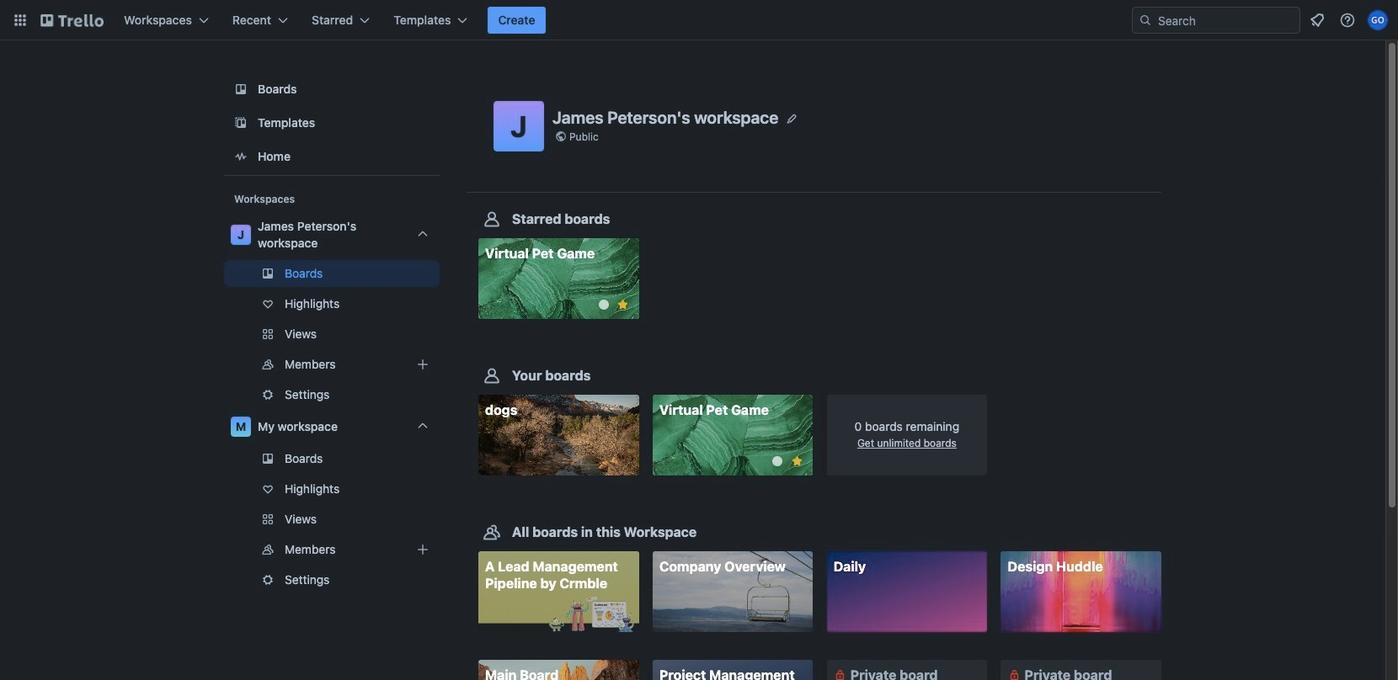 Task type: locate. For each thing, give the bounding box(es) containing it.
0 vertical spatial there is new activity on this board. image
[[599, 300, 609, 310]]

1 vertical spatial there is new activity on this board. image
[[773, 457, 783, 467]]

board image
[[231, 79, 251, 99]]

click to unstar this board. it will be removed from your starred list. image for the right there is new activity on this board. image
[[790, 454, 805, 469]]

add image
[[413, 355, 433, 375], [413, 540, 433, 560]]

sm image
[[832, 667, 849, 681], [1006, 667, 1023, 681]]

0 horizontal spatial sm image
[[832, 667, 849, 681]]

0 horizontal spatial there is new activity on this board. image
[[599, 300, 609, 310]]

2 sm image from the left
[[1006, 667, 1023, 681]]

1 horizontal spatial sm image
[[1006, 667, 1023, 681]]

1 vertical spatial click to unstar this board. it will be removed from your starred list. image
[[790, 454, 805, 469]]

gary orlando (garyorlando) image
[[1368, 10, 1388, 30]]

0 vertical spatial add image
[[413, 355, 433, 375]]

there is new activity on this board. image
[[599, 300, 609, 310], [773, 457, 783, 467]]

1 horizontal spatial click to unstar this board. it will be removed from your starred list. image
[[790, 454, 805, 469]]

search image
[[1139, 13, 1152, 27]]

primary element
[[0, 0, 1398, 40]]

2 add image from the top
[[413, 540, 433, 560]]

click to unstar this board. it will be removed from your starred list. image
[[615, 297, 631, 313], [790, 454, 805, 469]]

1 vertical spatial add image
[[413, 540, 433, 560]]

0 horizontal spatial click to unstar this board. it will be removed from your starred list. image
[[615, 297, 631, 313]]

0 vertical spatial click to unstar this board. it will be removed from your starred list. image
[[615, 297, 631, 313]]



Task type: vqa. For each thing, say whether or not it's contained in the screenshot.
Christina Overa (christinaovera) Image
no



Task type: describe. For each thing, give the bounding box(es) containing it.
home image
[[231, 147, 251, 167]]

1 sm image from the left
[[832, 667, 849, 681]]

0 notifications image
[[1307, 10, 1328, 30]]

click to unstar this board. it will be removed from your starred list. image for left there is new activity on this board. image
[[615, 297, 631, 313]]

open information menu image
[[1339, 12, 1356, 29]]

template board image
[[231, 113, 251, 133]]

back to home image
[[40, 7, 104, 34]]

1 horizontal spatial there is new activity on this board. image
[[773, 457, 783, 467]]

1 add image from the top
[[413, 355, 433, 375]]

Search field
[[1152, 8, 1300, 32]]



